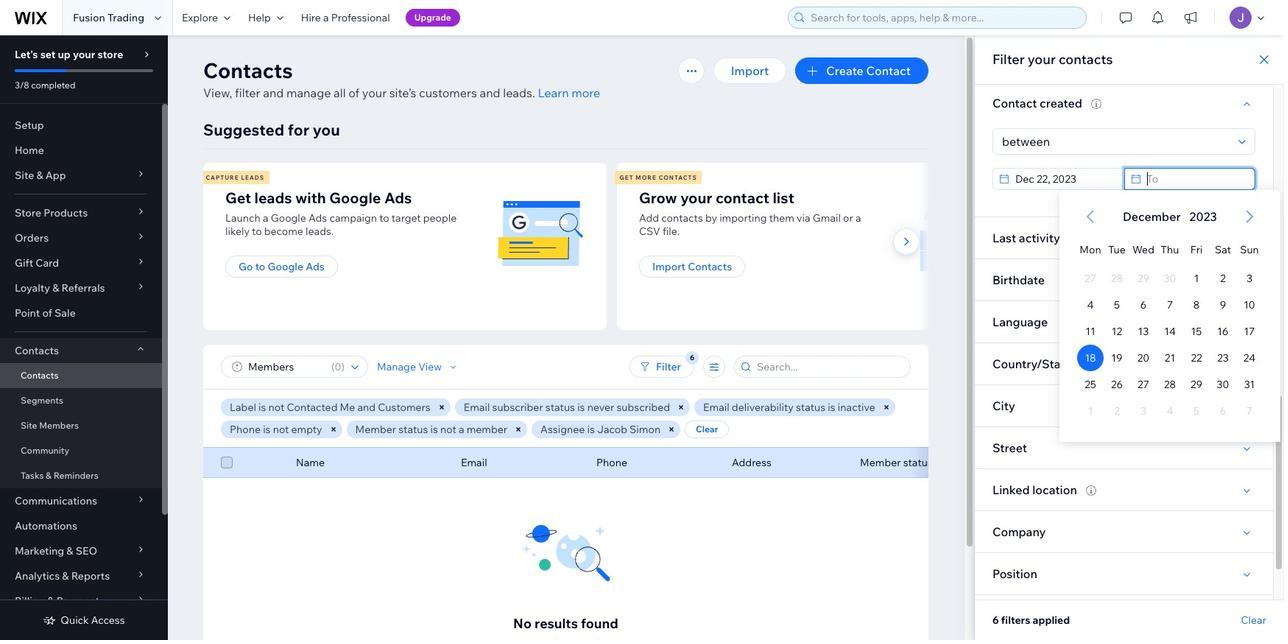 Task type: describe. For each thing, give the bounding box(es) containing it.
23
[[1218, 351, 1230, 365]]

contacts
[[659, 174, 698, 181]]

billing & payments button
[[0, 589, 162, 614]]

grid containing december
[[1060, 190, 1281, 442]]

a left member
[[459, 423, 465, 436]]

4 inside cell
[[1167, 404, 1174, 418]]

18
[[1085, 351, 1097, 365]]

import contacts
[[653, 260, 732, 273]]

all
[[334, 85, 346, 100]]

site & app button
[[0, 163, 162, 188]]

view
[[419, 360, 442, 374]]

30 inside cell
[[1164, 272, 1177, 285]]

csv
[[639, 225, 661, 238]]

saturday, january 6, 2024 cell
[[1210, 398, 1237, 424]]

importing
[[720, 211, 767, 225]]

automations link
[[0, 514, 162, 539]]

1 horizontal spatial 1
[[1195, 272, 1200, 285]]

list containing get leads with google ads
[[201, 163, 1027, 330]]

communications
[[15, 494, 97, 508]]

1 vertical spatial 29
[[1191, 378, 1203, 391]]

suggested for you
[[203, 120, 340, 139]]

setup link
[[0, 113, 162, 138]]

get leads with google ads launch a google ads campaign to target people likely to become leads.
[[225, 189, 457, 238]]

22
[[1192, 351, 1203, 365]]

capture
[[206, 174, 239, 181]]

15
[[1192, 325, 1203, 338]]

contacts inside button
[[688, 260, 732, 273]]

filter for filter
[[656, 360, 681, 374]]

label
[[230, 401, 256, 414]]

street
[[993, 441, 1028, 455]]

1 horizontal spatial contact
[[993, 96, 1038, 111]]

referrals
[[62, 281, 105, 295]]

31
[[1245, 378, 1256, 391]]

row containing 18
[[1078, 345, 1263, 371]]

alert inside grid
[[1119, 208, 1222, 225]]

tasks
[[21, 470, 44, 481]]

home
[[15, 144, 44, 157]]

to inside button
[[255, 260, 265, 273]]

11
[[1086, 325, 1096, 338]]

0 vertical spatial google
[[330, 189, 381, 207]]

create contact
[[827, 63, 911, 78]]

capture leads
[[206, 174, 265, 181]]

28 inside cell
[[1112, 272, 1124, 285]]

manage view button
[[377, 360, 460, 374]]

1 vertical spatial google
[[271, 211, 306, 225]]

orders button
[[0, 225, 162, 250]]

email for email deliverability status is inactive
[[704, 401, 730, 414]]

leads. inside contacts view, filter and manage all of your site's customers and leads. learn more
[[503, 85, 536, 100]]

setup
[[15, 119, 44, 132]]

not for contacted
[[269, 401, 285, 414]]

ads inside go to google ads button
[[306, 260, 325, 273]]

reports
[[71, 569, 110, 583]]

members
[[39, 420, 79, 431]]

2023
[[1190, 209, 1218, 224]]

filter button
[[630, 356, 695, 378]]

customers
[[419, 85, 477, 100]]

contact inside create contact button
[[867, 63, 911, 78]]

row containing 25
[[1078, 371, 1263, 398]]

member for member status
[[861, 456, 901, 469]]

launch
[[225, 211, 261, 225]]

row containing 27
[[1078, 265, 1263, 292]]

learn more button
[[538, 84, 601, 102]]

0 vertical spatial 3
[[1247, 272, 1253, 285]]

city
[[993, 399, 1016, 413]]

inactive
[[838, 401, 876, 414]]

home link
[[0, 138, 162, 163]]

29 inside cell
[[1138, 272, 1150, 285]]

card
[[36, 256, 59, 270]]

your inside sidebar element
[[73, 48, 95, 61]]

2 inside cell
[[1115, 404, 1120, 418]]

empty
[[291, 423, 322, 436]]

sun
[[1241, 243, 1260, 256]]

3 inside cell
[[1141, 404, 1147, 418]]

manage view
[[377, 360, 442, 374]]

campaign
[[330, 211, 377, 225]]

3/8 completed
[[15, 80, 75, 91]]

communications button
[[0, 488, 162, 514]]

site for site members
[[21, 420, 37, 431]]

segments
[[21, 395, 63, 406]]

no
[[514, 615, 532, 632]]

thu
[[1162, 243, 1180, 256]]

automations
[[15, 519, 77, 533]]

Dec 22, 2023 field
[[1012, 169, 1119, 189]]

filter for filter your contacts
[[993, 51, 1025, 68]]

professional
[[331, 11, 390, 24]]

contact
[[716, 189, 770, 207]]

is left never
[[578, 401, 585, 414]]

become
[[264, 225, 303, 238]]

& for loyalty
[[52, 281, 59, 295]]

member status
[[861, 456, 933, 469]]

google inside button
[[268, 260, 304, 273]]

grow your contact list add contacts by importing them via gmail or a csv file.
[[639, 189, 862, 238]]

mon tue wed thu
[[1080, 243, 1180, 256]]

december
[[1124, 209, 1181, 224]]

0 vertical spatial ads
[[385, 189, 412, 207]]

community link
[[0, 438, 162, 463]]

assignee
[[541, 423, 585, 436]]

row containing 11
[[1078, 318, 1263, 345]]

contacts up segments
[[21, 370, 59, 381]]

26
[[1112, 378, 1124, 391]]

phone is not empty
[[230, 423, 322, 436]]

gift card
[[15, 256, 59, 270]]

1 vertical spatial 28
[[1165, 378, 1177, 391]]

leads
[[241, 174, 265, 181]]

email for email subscriber status is never subscribed
[[464, 401, 490, 414]]

help
[[248, 11, 271, 24]]

is right label
[[259, 401, 266, 414]]

assignee is jacob simon
[[541, 423, 661, 436]]

row containing 1
[[1078, 398, 1263, 424]]

upgrade button
[[406, 9, 460, 27]]

14
[[1165, 325, 1176, 338]]

5 inside friday, january 5, 2024 cell
[[1194, 404, 1200, 418]]

get more contacts
[[620, 174, 698, 181]]

applied
[[1033, 614, 1071, 627]]

results
[[535, 615, 578, 632]]

member status is not a member
[[356, 423, 508, 436]]

address
[[732, 456, 772, 469]]

Search for tools, apps, help & more... field
[[807, 7, 1082, 28]]

7 inside cell
[[1247, 404, 1253, 418]]

manage
[[377, 360, 416, 374]]

more
[[636, 174, 657, 181]]

row group containing 27
[[1060, 265, 1281, 442]]

set
[[40, 48, 56, 61]]

0 horizontal spatial and
[[263, 85, 284, 100]]

people
[[423, 211, 457, 225]]

leads
[[254, 189, 292, 207]]

wednesday, january 3, 2024 cell
[[1131, 398, 1157, 424]]

tuesday, january 2, 2024 cell
[[1104, 398, 1131, 424]]

upgrade
[[415, 12, 452, 23]]

fusion
[[73, 11, 105, 24]]

go
[[239, 260, 253, 273]]

your inside grow your contact list add contacts by importing them via gmail or a csv file.
[[681, 189, 713, 207]]

site & app
[[15, 169, 66, 182]]



Task type: locate. For each thing, give the bounding box(es) containing it.
activity
[[1020, 231, 1061, 245]]

0 vertical spatial leads.
[[503, 85, 536, 100]]

more
[[572, 85, 601, 100]]

alert
[[1119, 208, 1222, 225]]

wed
[[1133, 243, 1155, 256]]

1 vertical spatial member
[[861, 456, 901, 469]]

filter
[[993, 51, 1025, 68], [656, 360, 681, 374]]

contacts inside grow your contact list add contacts by importing them via gmail or a csv file.
[[662, 211, 703, 225]]

monday, november 27, 2023 cell
[[1078, 265, 1104, 292]]

1 horizontal spatial 3
[[1247, 272, 1253, 285]]

Unsaved view field
[[244, 357, 327, 377]]

grid
[[1060, 190, 1281, 442]]

wednesday, november 29, 2023 cell
[[1131, 265, 1157, 292]]

1 vertical spatial 1
[[1089, 404, 1094, 418]]

1 row from the top
[[1078, 230, 1263, 265]]

0 vertical spatial 5
[[1115, 298, 1121, 312]]

google down leads
[[271, 211, 306, 225]]

Select an option field
[[998, 129, 1235, 154]]

0 vertical spatial contacts
[[1059, 51, 1114, 68]]

a right or
[[856, 211, 862, 225]]

name
[[296, 456, 325, 469]]

29 right tuesday, november 28, 2023 cell
[[1138, 272, 1150, 285]]

of inside point of sale link
[[42, 306, 52, 320]]

not up phone is not empty
[[269, 401, 285, 414]]

3/8
[[15, 80, 29, 91]]

a inside the get leads with google ads launch a google ads campaign to target people likely to become leads.
[[263, 211, 269, 225]]

of right all
[[349, 85, 360, 100]]

help button
[[239, 0, 292, 35]]

4 right wednesday, january 3, 2024 cell
[[1167, 404, 1174, 418]]

1 vertical spatial clear
[[1242, 614, 1267, 627]]

status
[[546, 401, 575, 414], [796, 401, 826, 414], [399, 423, 428, 436], [904, 456, 933, 469]]

email up member
[[464, 401, 490, 414]]

create contact button
[[796, 57, 929, 84]]

is
[[259, 401, 266, 414], [578, 401, 585, 414], [828, 401, 836, 414], [263, 423, 271, 436], [431, 423, 438, 436], [588, 423, 595, 436]]

completed
[[31, 80, 75, 91]]

29 up friday, january 5, 2024 cell at right
[[1191, 378, 1203, 391]]

member
[[356, 423, 396, 436], [861, 456, 901, 469]]

& for marketing
[[67, 544, 73, 558]]

filter inside 'filter' button
[[656, 360, 681, 374]]

loyalty
[[15, 281, 50, 295]]

quick access button
[[43, 614, 125, 627]]

5 row from the top
[[1078, 345, 1263, 371]]

Search... field
[[753, 357, 906, 377]]

leads. left learn
[[503, 85, 536, 100]]

member for member status is not a member
[[356, 423, 396, 436]]

list
[[201, 163, 1027, 330]]

0 vertical spatial 7
[[1168, 298, 1174, 312]]

1 horizontal spatial 5
[[1194, 404, 1200, 418]]

30 down 23
[[1217, 378, 1230, 391]]

1 horizontal spatial 7
[[1247, 404, 1253, 418]]

quick access
[[61, 614, 125, 627]]

0 vertical spatial site
[[15, 169, 34, 182]]

list
[[773, 189, 795, 207]]

27 inside cell
[[1085, 272, 1097, 285]]

6 up '13'
[[1141, 298, 1147, 312]]

thursday, january 4, 2024 cell
[[1157, 398, 1184, 424]]

access
[[91, 614, 125, 627]]

not for empty
[[273, 423, 289, 436]]

filter up contact created
[[993, 51, 1025, 68]]

7 right "saturday, january 6, 2024" cell
[[1247, 404, 1253, 418]]

mon
[[1080, 243, 1102, 256]]

21
[[1165, 351, 1176, 365]]

1 horizontal spatial leads.
[[503, 85, 536, 100]]

your up by
[[681, 189, 713, 207]]

contacts inside popup button
[[15, 344, 59, 357]]

of left sale
[[42, 306, 52, 320]]

1 vertical spatial clear button
[[1242, 614, 1267, 627]]

4 row from the top
[[1078, 318, 1263, 345]]

payments
[[56, 595, 105, 608]]

created
[[1040, 96, 1083, 111]]

contact created
[[993, 96, 1083, 111]]

0 horizontal spatial 4
[[1088, 298, 1094, 312]]

1 vertical spatial phone
[[597, 456, 628, 469]]

7 left 8
[[1168, 298, 1174, 312]]

go to google ads button
[[225, 256, 338, 278]]

and right customers
[[480, 85, 501, 100]]

phone for phone is not empty
[[230, 423, 261, 436]]

0 vertical spatial 28
[[1112, 272, 1124, 285]]

import button
[[714, 57, 787, 84]]

1 horizontal spatial contacts
[[1059, 51, 1114, 68]]

( 0 )
[[331, 360, 345, 374]]

2 vertical spatial 6
[[993, 614, 1000, 627]]

point of sale
[[15, 306, 76, 320]]

1 vertical spatial contacts
[[662, 211, 703, 225]]

is down customers
[[431, 423, 438, 436]]

& right the loyalty at the left
[[52, 281, 59, 295]]

of inside contacts view, filter and manage all of your site's customers and leads. learn more
[[349, 85, 360, 100]]

1 vertical spatial 2
[[1115, 404, 1120, 418]]

your up contact created
[[1028, 51, 1056, 68]]

ads down the get leads with google ads launch a google ads campaign to target people likely to become leads.
[[306, 260, 325, 273]]

0 vertical spatial of
[[349, 85, 360, 100]]

0 vertical spatial 29
[[1138, 272, 1150, 285]]

your inside contacts view, filter and manage all of your site's customers and leads. learn more
[[362, 85, 387, 100]]

fusion trading
[[73, 11, 144, 24]]

1 left tuesday, january 2, 2024 cell
[[1089, 404, 1094, 418]]

email down member
[[461, 456, 487, 469]]

0 horizontal spatial leads.
[[306, 225, 334, 238]]

1 vertical spatial import
[[653, 260, 686, 273]]

seo
[[76, 544, 97, 558]]

google up campaign
[[330, 189, 381, 207]]

site's
[[390, 85, 417, 100]]

0 vertical spatial member
[[356, 423, 396, 436]]

0 horizontal spatial import
[[653, 260, 686, 273]]

sunday, january 7, 2024 cell
[[1237, 398, 1263, 424]]

0 horizontal spatial 6
[[993, 614, 1000, 627]]

0 vertical spatial 6
[[1141, 298, 1147, 312]]

phone down jacob
[[597, 456, 628, 469]]

not
[[269, 401, 285, 414], [273, 423, 289, 436], [441, 423, 457, 436]]

site down segments
[[21, 420, 37, 431]]

0 horizontal spatial 1
[[1089, 404, 1094, 418]]

row containing 4
[[1078, 292, 1263, 318]]

1
[[1195, 272, 1200, 285], [1089, 404, 1094, 418]]

sat
[[1216, 243, 1232, 256]]

last activity
[[993, 231, 1061, 245]]

& for site
[[36, 169, 43, 182]]

6 row from the top
[[1078, 371, 1263, 398]]

to right likely
[[252, 225, 262, 238]]

27 left tuesday, november 28, 2023 cell
[[1085, 272, 1097, 285]]

& left seo
[[67, 544, 73, 558]]

deliverability
[[732, 401, 794, 414]]

tuesday, november 28, 2023 cell
[[1104, 265, 1131, 292]]

position
[[993, 567, 1038, 581]]

up
[[58, 48, 71, 61]]

is left inactive
[[828, 401, 836, 414]]

monday, january 1, 2024 cell
[[1078, 398, 1104, 424]]

1 horizontal spatial import
[[731, 63, 769, 78]]

clear for bottommost clear button
[[1242, 614, 1267, 627]]

0 horizontal spatial 27
[[1085, 272, 1097, 285]]

0 horizontal spatial contacts
[[662, 211, 703, 225]]

2 vertical spatial ads
[[306, 260, 325, 273]]

contacts down point of sale
[[15, 344, 59, 357]]

29
[[1138, 272, 1150, 285], [1191, 378, 1203, 391]]

0 vertical spatial 4
[[1088, 298, 1094, 312]]

email
[[464, 401, 490, 414], [704, 401, 730, 414], [461, 456, 487, 469]]

go to google ads
[[239, 260, 325, 273]]

1 horizontal spatial filter
[[993, 51, 1025, 68]]

loyalty & referrals button
[[0, 276, 162, 301]]

0 horizontal spatial filter
[[656, 360, 681, 374]]

3 right tuesday, january 2, 2024 cell
[[1141, 404, 1147, 418]]

7 row from the top
[[1078, 398, 1263, 424]]

13
[[1139, 325, 1150, 338]]

1 horizontal spatial of
[[349, 85, 360, 100]]

2
[[1221, 272, 1227, 285], [1115, 404, 1120, 418]]

& right the tasks
[[46, 470, 52, 481]]

1 horizontal spatial clear button
[[1242, 614, 1267, 627]]

27 down the 20
[[1138, 378, 1150, 391]]

phone down label
[[230, 423, 261, 436]]

site inside site & app "dropdown button"
[[15, 169, 34, 182]]

3 up 10
[[1247, 272, 1253, 285]]

30 right wednesday, november 29, 2023 cell
[[1164, 272, 1177, 285]]

contacts view, filter and manage all of your site's customers and leads. learn more
[[203, 57, 601, 100]]

manage
[[287, 85, 331, 100]]

leads. inside the get leads with google ads launch a google ads campaign to target people likely to become leads.
[[306, 225, 334, 238]]

0 vertical spatial contact
[[867, 63, 911, 78]]

1 horizontal spatial 28
[[1165, 378, 1177, 391]]

loyalty & referrals
[[15, 281, 105, 295]]

& right billing on the left of the page
[[47, 595, 54, 608]]

1 vertical spatial site
[[21, 420, 37, 431]]

28 up thursday, january 4, 2024 cell
[[1165, 378, 1177, 391]]

site members
[[21, 420, 79, 431]]

0 horizontal spatial clear button
[[685, 421, 729, 438]]

is left empty
[[263, 423, 271, 436]]

2 horizontal spatial and
[[480, 85, 501, 100]]

1 right 'thursday, november 30, 2023' cell
[[1195, 272, 1200, 285]]

tue
[[1109, 243, 1126, 256]]

3 row from the top
[[1078, 292, 1263, 318]]

import for import
[[731, 63, 769, 78]]

a right "hire"
[[323, 11, 329, 24]]

import for import contacts
[[653, 260, 686, 273]]

6 inside "saturday, january 6, 2024" cell
[[1221, 404, 1227, 418]]

1 vertical spatial 6
[[1221, 404, 1227, 418]]

company
[[993, 525, 1047, 539]]

2 horizontal spatial 6
[[1221, 404, 1227, 418]]

1 horizontal spatial and
[[358, 401, 376, 414]]

0 vertical spatial 1
[[1195, 272, 1200, 285]]

& for analytics
[[62, 569, 69, 583]]

1 vertical spatial 5
[[1194, 404, 1200, 418]]

0 horizontal spatial 28
[[1112, 272, 1124, 285]]

2 right monday, january 1, 2024 'cell'
[[1115, 404, 1120, 418]]

is left jacob
[[588, 423, 595, 436]]

0 vertical spatial phone
[[230, 423, 261, 436]]

None checkbox
[[221, 454, 233, 472]]

1 vertical spatial filter
[[656, 360, 681, 374]]

& inside popup button
[[52, 281, 59, 295]]

1 vertical spatial 30
[[1217, 378, 1230, 391]]

never
[[588, 401, 615, 414]]

0 vertical spatial 27
[[1085, 272, 1097, 285]]

0 horizontal spatial member
[[356, 423, 396, 436]]

6 right friday, january 5, 2024 cell at right
[[1221, 404, 1227, 418]]

and right filter
[[263, 85, 284, 100]]

reminders
[[54, 470, 99, 481]]

5 up 12
[[1115, 298, 1121, 312]]

5 left "saturday, january 6, 2024" cell
[[1194, 404, 1200, 418]]

of
[[349, 85, 360, 100], [42, 306, 52, 320]]

leads.
[[503, 85, 536, 100], [306, 225, 334, 238]]

country/state
[[993, 357, 1072, 371]]

1 horizontal spatial clear
[[1242, 614, 1267, 627]]

not left empty
[[273, 423, 289, 436]]

contacts up filter
[[203, 57, 293, 83]]

friday, january 5, 2024 cell
[[1184, 398, 1210, 424]]

google
[[330, 189, 381, 207], [271, 211, 306, 225], [268, 260, 304, 273]]

jacob
[[597, 423, 628, 436]]

0 horizontal spatial 5
[[1115, 298, 1121, 312]]

google down become
[[268, 260, 304, 273]]

1 horizontal spatial 6
[[1141, 298, 1147, 312]]

alert containing december
[[1119, 208, 1222, 225]]

member down inactive
[[861, 456, 901, 469]]

hire a professional link
[[292, 0, 399, 35]]

marketing & seo
[[15, 544, 97, 558]]

0 horizontal spatial 2
[[1115, 404, 1120, 418]]

phone for phone
[[597, 456, 628, 469]]

thursday, november 30, 2023 cell
[[1157, 265, 1184, 292]]

6 left filters
[[993, 614, 1000, 627]]

0 horizontal spatial 29
[[1138, 272, 1150, 285]]

contacts link
[[0, 363, 162, 388]]

1 horizontal spatial 27
[[1138, 378, 1150, 391]]

clear inside clear button
[[696, 424, 719, 435]]

contacts left by
[[662, 211, 703, 225]]

1 vertical spatial ads
[[309, 211, 327, 225]]

1 vertical spatial contact
[[993, 96, 1038, 111]]

1 horizontal spatial member
[[861, 456, 901, 469]]

contacts up created
[[1059, 51, 1114, 68]]

1 horizontal spatial 2
[[1221, 272, 1227, 285]]

get
[[225, 189, 251, 207]]

0 vertical spatial clear button
[[685, 421, 729, 438]]

segments link
[[0, 388, 162, 413]]

17
[[1245, 325, 1256, 338]]

0 vertical spatial filter
[[993, 51, 1025, 68]]

1 vertical spatial leads.
[[306, 225, 334, 238]]

contact left created
[[993, 96, 1038, 111]]

2 row from the top
[[1078, 265, 1263, 292]]

& left reports
[[62, 569, 69, 583]]

sidebar element
[[0, 35, 168, 640]]

0 horizontal spatial contact
[[867, 63, 911, 78]]

1 inside 'cell'
[[1089, 404, 1094, 418]]

to right the go
[[255, 260, 265, 273]]

monday, december 18, 2023 cell
[[1078, 345, 1104, 371]]

member down customers
[[356, 423, 396, 436]]

1 vertical spatial 27
[[1138, 378, 1150, 391]]

a down leads
[[263, 211, 269, 225]]

4 up '11'
[[1088, 298, 1094, 312]]

you
[[313, 120, 340, 139]]

0 vertical spatial 2
[[1221, 272, 1227, 285]]

tasks & reminders link
[[0, 463, 162, 488]]

0 horizontal spatial of
[[42, 306, 52, 320]]

likely
[[225, 225, 250, 238]]

0 vertical spatial 30
[[1164, 272, 1177, 285]]

site for site & app
[[15, 169, 34, 182]]

site down home
[[15, 169, 34, 182]]

1 vertical spatial 3
[[1141, 404, 1147, 418]]

row group
[[1060, 265, 1281, 442]]

leads. down with
[[306, 225, 334, 238]]

& left "app"
[[36, 169, 43, 182]]

1 horizontal spatial 29
[[1191, 378, 1203, 391]]

not left member
[[441, 423, 457, 436]]

6 filters applied
[[993, 614, 1071, 627]]

grow
[[639, 189, 678, 207]]

0 vertical spatial clear
[[696, 424, 719, 435]]

1 horizontal spatial phone
[[597, 456, 628, 469]]

2 up 9
[[1221, 272, 1227, 285]]

email left the deliverability
[[704, 401, 730, 414]]

hire
[[301, 11, 321, 24]]

3
[[1247, 272, 1253, 285], [1141, 404, 1147, 418]]

0 horizontal spatial 30
[[1164, 272, 1177, 285]]

contact right create
[[867, 63, 911, 78]]

a inside grow your contact list add contacts by importing them via gmail or a csv file.
[[856, 211, 862, 225]]

row
[[1078, 230, 1263, 265], [1078, 265, 1263, 292], [1078, 292, 1263, 318], [1078, 318, 1263, 345], [1078, 345, 1263, 371], [1078, 371, 1263, 398], [1078, 398, 1263, 424]]

trading
[[108, 11, 144, 24]]

learn
[[538, 85, 569, 100]]

filter up subscribed
[[656, 360, 681, 374]]

To field
[[1143, 169, 1251, 189]]

ads down with
[[309, 211, 327, 225]]

to left target
[[380, 211, 389, 225]]

1 vertical spatial 7
[[1247, 404, 1253, 418]]

your left site's on the left top of page
[[362, 85, 387, 100]]

analytics & reports
[[15, 569, 110, 583]]

last
[[993, 231, 1017, 245]]

0 horizontal spatial clear
[[696, 424, 719, 435]]

1 horizontal spatial 4
[[1167, 404, 1174, 418]]

import contacts button
[[639, 256, 746, 278]]

& for billing
[[47, 595, 54, 608]]

ads up target
[[385, 189, 412, 207]]

1 vertical spatial 4
[[1167, 404, 1174, 418]]

2 vertical spatial google
[[268, 260, 304, 273]]

contacts inside contacts view, filter and manage all of your site's customers and leads. learn more
[[203, 57, 293, 83]]

site inside 'site members' link
[[21, 420, 37, 431]]

let's set up your store
[[15, 48, 123, 61]]

8
[[1194, 298, 1200, 312]]

0 horizontal spatial 7
[[1168, 298, 1174, 312]]

1 vertical spatial of
[[42, 306, 52, 320]]

clear for the leftmost clear button
[[696, 424, 719, 435]]

0 horizontal spatial phone
[[230, 423, 261, 436]]

& for tasks
[[46, 470, 52, 481]]

your right up
[[73, 48, 95, 61]]

add
[[639, 211, 659, 225]]

and right me
[[358, 401, 376, 414]]

row containing mon
[[1078, 230, 1263, 265]]

1 horizontal spatial 30
[[1217, 378, 1230, 391]]

contacts down by
[[688, 260, 732, 273]]

0 horizontal spatial 3
[[1141, 404, 1147, 418]]

0 vertical spatial import
[[731, 63, 769, 78]]

28 left wednesday, november 29, 2023 cell
[[1112, 272, 1124, 285]]



Task type: vqa. For each thing, say whether or not it's contained in the screenshot.
Monetize
no



